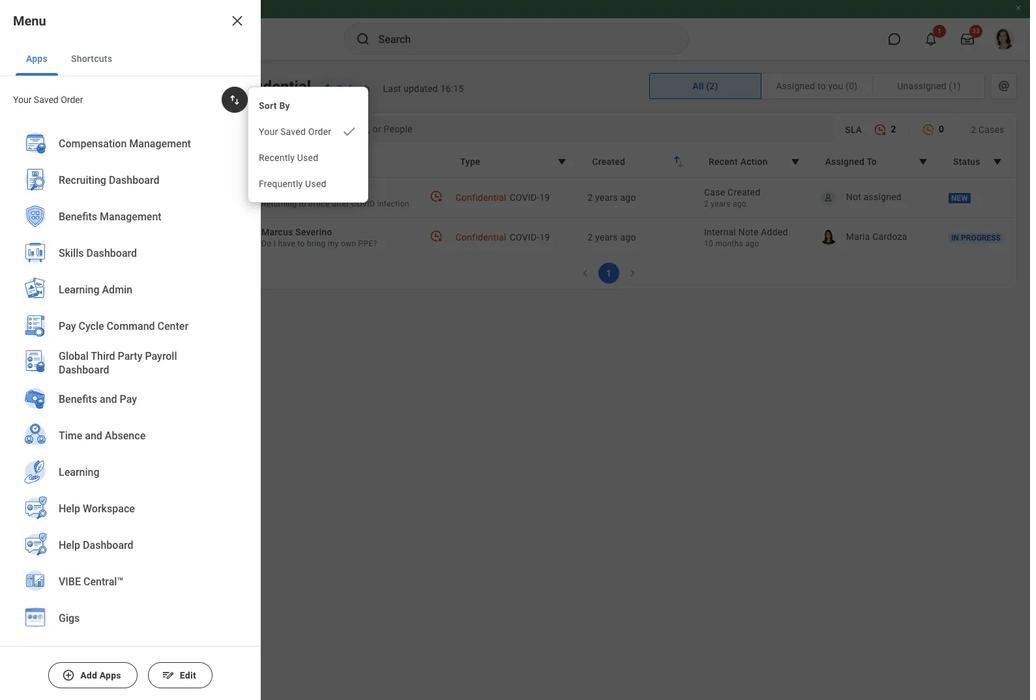 Task type: describe. For each thing, give the bounding box(es) containing it.
maria
[[847, 231, 871, 242]]

payroll (3)
[[47, 218, 96, 230]]

benefits for benefits and pay
[[59, 394, 97, 406]]

hr for hr confidential (2)
[[47, 145, 61, 157]]

hr general
[[47, 181, 100, 194]]

caret down image for type
[[555, 154, 570, 170]]

contact card matrix manager image for hr general
[[13, 180, 29, 196]]

skills dashboard link
[[16, 235, 245, 273]]

inbox large image
[[961, 33, 975, 46]]

benefits and pay link
[[16, 382, 245, 419]]

off
[[74, 254, 89, 267]]

ppe?
[[359, 239, 377, 249]]

edit button
[[148, 663, 213, 689]]

(3)
[[82, 218, 96, 230]]

hr general link
[[0, 170, 188, 206]]

in progress
[[952, 234, 1001, 243]]

refresh
[[337, 83, 370, 94]]

caret down image for recent action
[[788, 154, 803, 170]]

all
[[47, 72, 60, 84]]

hr confidential (2)
[[47, 145, 138, 157]]

ago inside case created 2 years ago
[[733, 200, 747, 209]]

(1)
[[138, 291, 151, 303]]

1 time to resolve - overdue image from the top
[[430, 189, 443, 203]]

close environment banner image
[[1015, 4, 1023, 12]]

office
[[309, 200, 330, 209]]

admin
[[102, 284, 132, 296]]

time off & leave link
[[0, 243, 188, 279]]

hr confidential (2) link
[[0, 133, 188, 170]]

returning to office after covid infection button
[[262, 199, 410, 209]]

hr for hr confidential
[[201, 78, 222, 96]]

dashboard for skills
[[86, 247, 137, 260]]

workspace
[[83, 503, 135, 516]]

action
[[741, 157, 768, 167]]

shortcuts
[[71, 53, 112, 64]]

created inside case created 2 years ago
[[728, 187, 761, 198]]

do
[[262, 239, 272, 249]]

case
[[77, 628, 97, 639]]

0 button
[[916, 117, 951, 142]]

to inside marcus severino do i have to bring my own ppe?
[[298, 239, 305, 249]]

add
[[80, 671, 97, 681]]

apps inside button
[[26, 53, 48, 64]]

last
[[383, 83, 401, 94]]

watched
[[64, 291, 104, 303]]

check image
[[342, 124, 358, 140]]

created inside button
[[592, 157, 626, 167]]

management for benefits management
[[100, 211, 162, 223]]

general
[[64, 181, 100, 194]]

sort down image
[[673, 156, 689, 172]]

your inside global navigation dialog
[[13, 95, 32, 105]]

pay inside 'link'
[[59, 320, 76, 333]]

1 vertical spatial cases
[[107, 291, 135, 303]]

severino
[[296, 227, 332, 237]]

order inside global navigation dialog
[[61, 95, 83, 105]]

sort up image
[[669, 152, 685, 168]]

compensation
[[59, 138, 127, 150]]

profile logan mcneil element
[[986, 25, 1023, 53]]

search image
[[355, 31, 371, 47]]

edit
[[180, 671, 196, 681]]

infection
[[377, 200, 410, 209]]

16:15
[[441, 83, 464, 94]]

my watched cases (1) link
[[0, 279, 188, 316]]

global navigation dialog
[[0, 0, 261, 701]]

years inside case created 2 years ago
[[711, 200, 731, 209]]

returning
[[262, 200, 297, 209]]

contact card matrix manager image for payroll (3)
[[13, 217, 29, 232]]

1 time to resolve - overdue element from the top
[[430, 189, 443, 203]]

recent action
[[709, 157, 768, 167]]

19 for case
[[540, 192, 550, 203]]

list containing all cases
[[0, 60, 188, 352]]

1
[[607, 268, 612, 279]]

type
[[460, 157, 481, 167]]

vibe central™
[[59, 576, 124, 589]]

bianchi
[[293, 187, 325, 198]]

case for case
[[237, 157, 258, 167]]

&
[[91, 254, 98, 267]]

2 years ago for internal
[[588, 232, 636, 243]]

employee
[[114, 628, 155, 639]]

leave
[[101, 254, 129, 267]]

to
[[867, 157, 877, 167]]

in
[[952, 234, 960, 243]]

third
[[91, 350, 115, 362]]

at tag mention image
[[997, 78, 1012, 94]]

dashboard for help
[[83, 540, 133, 552]]

not assigned
[[847, 192, 902, 202]]

Filter by Case ID, Keyword, Labels, or People text field
[[228, 123, 814, 136]]

to inside 'angela bianchi returning to office after covid infection'
[[299, 200, 306, 209]]

used for frequently used
[[305, 179, 327, 189]]

2 down created button
[[588, 192, 593, 203]]

my watched cases (1)
[[47, 291, 151, 303]]

create case for employee
[[47, 628, 155, 639]]

2 button
[[868, 117, 903, 142]]

not
[[847, 192, 862, 202]]

my
[[328, 239, 339, 249]]

time and absence
[[59, 430, 146, 442]]

help dashboard
[[59, 540, 133, 552]]

compensation management link
[[16, 126, 245, 164]]

my
[[47, 291, 61, 303]]

covid- for case created
[[510, 192, 540, 203]]

for
[[100, 628, 112, 639]]

marcus
[[262, 227, 293, 237]]

19 for internal
[[540, 232, 550, 243]]

time and absence link
[[16, 418, 245, 456]]

recruiting dashboard link
[[16, 162, 245, 200]]

and for time
[[85, 430, 102, 442]]

confidential covid-19 for case created
[[456, 192, 550, 203]]

used for recently used
[[297, 153, 319, 163]]

add apps
[[80, 671, 121, 681]]

vibe
[[59, 576, 81, 589]]

sort image
[[228, 93, 241, 106]]

angela
[[262, 187, 291, 198]]

create case for employee link
[[13, 626, 175, 642]]

your saved order inside global navigation dialog
[[13, 95, 83, 105]]

1 horizontal spatial tab list
[[650, 73, 1018, 99]]

assigned to button
[[817, 149, 940, 174]]

visible image
[[13, 290, 29, 305]]

global
[[59, 350, 89, 362]]

learning for learning
[[59, 467, 99, 479]]

your saved order inside menu item
[[259, 127, 332, 137]]

menu
[[13, 13, 46, 29]]

ago down created button
[[621, 192, 636, 203]]

skills
[[59, 247, 84, 260]]

status
[[954, 157, 981, 167]]

saved inside global navigation dialog
[[34, 95, 59, 105]]

payroll (3) link
[[0, 206, 188, 243]]

covid- for internal note added
[[510, 232, 540, 243]]

do i have to bring my own ppe? button
[[262, 239, 377, 249]]



Task type: vqa. For each thing, say whether or not it's contained in the screenshot.
|
yes



Task type: locate. For each thing, give the bounding box(es) containing it.
benefits for benefits management
[[59, 211, 97, 223]]

0 vertical spatial pay
[[59, 320, 76, 333]]

menu containing your saved order
[[249, 93, 368, 197]]

frequently used
[[259, 179, 327, 189]]

caret down image down clock exclamation icon
[[916, 154, 931, 170]]

caret down image inside type button
[[555, 154, 570, 170]]

0 vertical spatial case
[[237, 157, 258, 167]]

payroll
[[47, 218, 80, 230], [145, 350, 177, 362]]

your inside 'your saved order' menu item
[[259, 127, 278, 137]]

years
[[596, 192, 618, 203], [711, 200, 731, 209], [596, 232, 618, 243]]

pay
[[59, 320, 76, 333], [120, 394, 137, 406]]

saved down all
[[34, 95, 59, 105]]

ago down the note
[[746, 239, 760, 249]]

banner
[[0, 0, 1031, 60]]

1 vertical spatial to
[[298, 239, 305, 249]]

contact card matrix manager image inside hr confidential (2) link
[[13, 144, 29, 159]]

frequently
[[259, 179, 303, 189]]

3 caret down image from the left
[[916, 154, 931, 170]]

10
[[704, 239, 714, 249]]

type button
[[452, 149, 579, 174]]

1 vertical spatial pay
[[120, 394, 137, 406]]

cases up third
[[92, 327, 120, 340]]

contact card matrix manager image for hr confidential (2)
[[13, 144, 29, 159]]

1 horizontal spatial your saved order
[[259, 127, 332, 137]]

list containing compensation management
[[0, 0, 261, 648]]

hr left general
[[47, 181, 61, 194]]

learning admin
[[59, 284, 132, 296]]

1 horizontal spatial pay
[[120, 394, 137, 406]]

and
[[100, 394, 117, 406], [85, 430, 102, 442]]

apps right the add
[[100, 671, 121, 681]]

clock exclamation image
[[922, 123, 935, 136]]

0 vertical spatial and
[[100, 394, 117, 406]]

apps button
[[16, 42, 58, 76]]

0 horizontal spatial created
[[592, 157, 626, 167]]

0 vertical spatial time
[[47, 254, 71, 267]]

time down benefits and pay
[[59, 430, 82, 442]]

2 time to resolve - overdue element from the top
[[430, 229, 443, 242]]

0 vertical spatial your saved order
[[13, 95, 83, 105]]

pay cycle command center
[[59, 320, 189, 333]]

payroll left (3)
[[47, 218, 80, 230]]

dashboard for recruiting
[[109, 174, 159, 187]]

order left check icon
[[308, 127, 332, 137]]

1 vertical spatial and
[[85, 430, 102, 442]]

case left recently
[[237, 157, 258, 167]]

menu
[[249, 93, 368, 197]]

gigs link
[[16, 601, 245, 639]]

last updated 16:15
[[383, 83, 464, 94]]

confidential
[[226, 78, 311, 96], [64, 145, 122, 157], [456, 192, 507, 203], [456, 232, 507, 243]]

add apps button
[[48, 663, 138, 689]]

create
[[47, 628, 75, 639]]

ago up chevron right small icon at the right top of page
[[621, 232, 636, 243]]

ago inside internal note added 10 months ago
[[746, 239, 760, 249]]

management for compensation management
[[129, 138, 191, 150]]

1 vertical spatial 19
[[540, 232, 550, 243]]

time for time off & leave
[[47, 254, 71, 267]]

2 benefits from the top
[[59, 394, 97, 406]]

grid view image
[[13, 70, 29, 86]]

1 vertical spatial help
[[59, 540, 80, 552]]

used down 'your saved order' menu item
[[297, 153, 319, 163]]

3 contact card matrix manager image from the top
[[13, 217, 29, 232]]

contact card matrix manager image down the time and absence admin image
[[13, 144, 29, 159]]

time inside global navigation dialog
[[59, 430, 82, 442]]

|
[[908, 124, 911, 135]]

absence
[[105, 430, 146, 442]]

benefits
[[59, 211, 97, 223], [59, 394, 97, 406]]

tab panel containing 2
[[201, 113, 1018, 290]]

0 vertical spatial used
[[297, 153, 319, 163]]

1 horizontal spatial case
[[704, 187, 726, 198]]

angela bianchi returning to office after covid infection
[[262, 187, 410, 209]]

inbox image
[[13, 326, 29, 342]]

and for benefits
[[100, 394, 117, 406]]

2 inside case created 2 years ago
[[704, 200, 709, 209]]

cases for all cases
[[62, 72, 90, 84]]

2
[[891, 124, 897, 134], [971, 124, 977, 135], [588, 192, 593, 203], [704, 200, 709, 209], [588, 232, 593, 243]]

hr left sort image
[[201, 78, 222, 96]]

0 horizontal spatial payroll
[[47, 218, 80, 230]]

contact card matrix manager image
[[13, 144, 29, 159], [13, 180, 29, 196], [13, 217, 29, 232]]

payroll inside payroll (3) link
[[47, 218, 80, 230]]

time off & leave
[[47, 254, 129, 267]]

gigs
[[59, 613, 80, 625]]

0 vertical spatial help
[[59, 503, 80, 516]]

compensation management
[[59, 138, 191, 150]]

0 horizontal spatial your saved order
[[13, 95, 83, 105]]

1 19 from the top
[[540, 192, 550, 203]]

1 horizontal spatial payroll
[[145, 350, 177, 362]]

order
[[61, 95, 83, 105], [308, 127, 332, 137]]

1 vertical spatial created
[[728, 187, 761, 198]]

internal
[[704, 227, 736, 237]]

tab panel
[[201, 113, 1018, 290]]

saved up recently used
[[281, 127, 306, 137]]

0 vertical spatial hr
[[201, 78, 222, 96]]

refresh button
[[317, 78, 378, 99]]

1 vertical spatial benefits
[[59, 394, 97, 406]]

0 horizontal spatial order
[[61, 95, 83, 105]]

0 vertical spatial confidential covid-19
[[456, 192, 550, 203]]

1 horizontal spatial saved
[[281, 127, 306, 137]]

1 horizontal spatial caret down image
[[788, 154, 803, 170]]

years for internal
[[596, 232, 618, 243]]

hr for hr general
[[47, 181, 61, 194]]

and left absence
[[85, 430, 102, 442]]

shortcuts button
[[61, 42, 123, 76]]

ext link image
[[13, 626, 29, 642]]

dashboard inside the global third party payroll dashboard
[[59, 364, 109, 376]]

used up office
[[305, 179, 327, 189]]

ago up the note
[[733, 200, 747, 209]]

2 19 from the top
[[540, 232, 550, 243]]

notifications large image
[[925, 33, 938, 46]]

contact card matrix manager image inside hr general link
[[13, 180, 29, 196]]

all cases link
[[0, 60, 188, 97]]

covid
[[351, 200, 375, 209]]

caret down image inside the recent action button
[[788, 154, 803, 170]]

0 vertical spatial cases
[[62, 72, 90, 84]]

2 left cases
[[971, 124, 977, 135]]

1 2 years ago from the top
[[588, 192, 636, 203]]

0 vertical spatial 2 years ago
[[588, 192, 636, 203]]

2 contact card matrix manager image from the top
[[13, 180, 29, 196]]

payroll right party
[[145, 350, 177, 362]]

1 contact card matrix manager image from the top
[[13, 144, 29, 159]]

2 horizontal spatial caret down image
[[916, 154, 931, 170]]

1 vertical spatial time to resolve - overdue image
[[430, 229, 443, 242]]

time to resolve - overdue image
[[430, 189, 443, 203], [430, 229, 443, 242]]

contact card matrix manager image up contact card matrix manager icon
[[13, 217, 29, 232]]

1 vertical spatial payroll
[[145, 350, 177, 362]]

apps inside button
[[100, 671, 121, 681]]

cycle
[[79, 320, 104, 333]]

management up recruiting dashboard link
[[129, 138, 191, 150]]

confidential inside list
[[64, 145, 122, 157]]

1 vertical spatial apps
[[100, 671, 121, 681]]

0 vertical spatial your
[[13, 95, 32, 105]]

2 inside button
[[891, 124, 897, 134]]

1 vertical spatial your
[[259, 127, 278, 137]]

0 vertical spatial saved
[[34, 95, 59, 105]]

benefits management
[[59, 211, 162, 223]]

pay left cycle
[[59, 320, 76, 333]]

central™
[[83, 576, 124, 589]]

2 years ago up 1
[[588, 232, 636, 243]]

1 horizontal spatial created
[[728, 187, 761, 198]]

to down bianchi
[[299, 200, 306, 209]]

caret down image right action
[[788, 154, 803, 170]]

1 confidential covid-19 from the top
[[456, 192, 550, 203]]

time and absence admin image
[[22, 93, 59, 127]]

2 vertical spatial hr
[[47, 181, 61, 194]]

pay up absence
[[120, 394, 137, 406]]

ago
[[621, 192, 636, 203], [733, 200, 747, 209], [621, 232, 636, 243], [746, 239, 760, 249]]

your saved order up recently used
[[259, 127, 332, 137]]

hr
[[201, 78, 222, 96], [47, 145, 61, 157], [47, 181, 61, 194]]

hr up recruiting
[[47, 145, 61, 157]]

have
[[278, 239, 295, 249]]

0 vertical spatial benefits
[[59, 211, 97, 223]]

1 list from the top
[[0, 0, 261, 648]]

2 learning from the top
[[59, 467, 99, 479]]

2 confidential covid-19 from the top
[[456, 232, 550, 243]]

to right have
[[298, 239, 305, 249]]

0 horizontal spatial caret down image
[[555, 154, 570, 170]]

0 vertical spatial covid-
[[510, 192, 540, 203]]

payroll inside the global third party payroll dashboard
[[145, 350, 177, 362]]

learning for learning admin
[[59, 284, 99, 296]]

help workspace
[[59, 503, 135, 516]]

0 vertical spatial contact card matrix manager image
[[13, 144, 29, 159]]

0 vertical spatial created
[[592, 157, 626, 167]]

years up internal
[[711, 200, 731, 209]]

saved
[[34, 95, 59, 105], [281, 127, 306, 137]]

help left workspace
[[59, 503, 80, 516]]

your saved order menu item
[[249, 119, 368, 145]]

reset image
[[322, 82, 335, 95]]

chevron right image
[[162, 667, 177, 682]]

center
[[158, 320, 189, 333]]

1 caret down image from the left
[[555, 154, 570, 170]]

2 caret down image from the left
[[788, 154, 803, 170]]

years down created button
[[596, 192, 618, 203]]

case down recent
[[704, 187, 726, 198]]

saved inside menu item
[[281, 127, 306, 137]]

0 vertical spatial time to resolve - overdue image
[[430, 189, 443, 203]]

2 help from the top
[[59, 540, 80, 552]]

(2)
[[124, 145, 138, 157]]

order inside menu item
[[308, 127, 332, 137]]

recently used
[[259, 153, 319, 163]]

list
[[0, 0, 261, 648], [0, 60, 188, 352]]

pay cycle command center link
[[16, 309, 245, 346]]

1 vertical spatial learning
[[59, 467, 99, 479]]

2 covid- from the top
[[510, 232, 540, 243]]

i
[[274, 239, 276, 249]]

0 horizontal spatial case
[[237, 157, 258, 167]]

own
[[341, 239, 356, 249]]

help
[[59, 503, 80, 516], [59, 540, 80, 552]]

time to resolve - overdue element
[[430, 189, 443, 203], [430, 229, 443, 242]]

cardoza
[[873, 231, 908, 242]]

party
[[118, 350, 142, 362]]

years up 1
[[596, 232, 618, 243]]

sla
[[846, 124, 863, 135]]

time left off
[[47, 254, 71, 267]]

chevron right small image
[[626, 267, 639, 280]]

status button
[[945, 149, 1014, 174]]

1 benefits from the top
[[59, 211, 97, 223]]

0 horizontal spatial tab list
[[0, 42, 261, 76]]

help for help dashboard
[[59, 540, 80, 552]]

assigned
[[864, 192, 902, 202]]

1 horizontal spatial order
[[308, 127, 332, 137]]

apps up 'grid view' image
[[26, 53, 48, 64]]

updated
[[404, 83, 438, 94]]

2 up internal
[[704, 200, 709, 209]]

0 vertical spatial management
[[129, 138, 191, 150]]

order down all cases
[[61, 95, 83, 105]]

help up the vibe at the bottom
[[59, 540, 80, 552]]

all cases
[[47, 72, 90, 84]]

1 vertical spatial contact card matrix manager image
[[13, 180, 29, 196]]

caret down image for assigned to
[[916, 154, 931, 170]]

1 vertical spatial used
[[305, 179, 327, 189]]

benefits down general
[[59, 211, 97, 223]]

benefits down global
[[59, 394, 97, 406]]

your saved order down all
[[13, 95, 83, 105]]

1 horizontal spatial apps
[[100, 671, 121, 681]]

command
[[107, 320, 155, 333]]

2 years ago for case
[[588, 192, 636, 203]]

your down 'grid view' image
[[13, 95, 32, 105]]

0 vertical spatial time to resolve - overdue element
[[430, 189, 443, 203]]

1 vertical spatial confidential covid-19
[[456, 232, 550, 243]]

cases left (1) at the left top
[[107, 291, 135, 303]]

2 list from the top
[[0, 60, 188, 352]]

1 vertical spatial time to resolve - overdue element
[[430, 229, 443, 242]]

cases for archived cases
[[92, 327, 120, 340]]

2 2 years ago from the top
[[588, 232, 636, 243]]

0 horizontal spatial your
[[13, 95, 32, 105]]

case for case created 2 years ago
[[704, 187, 726, 198]]

1 vertical spatial order
[[308, 127, 332, 137]]

2 years ago down created button
[[588, 192, 636, 203]]

internal note added 10 months ago
[[704, 227, 788, 249]]

cases right all
[[62, 72, 90, 84]]

1 covid- from the top
[[510, 192, 540, 203]]

learning admin link
[[16, 272, 245, 310]]

contact card matrix manager image inside payroll (3) link
[[13, 217, 29, 232]]

1 vertical spatial management
[[100, 211, 162, 223]]

case created 2 years ago
[[704, 187, 761, 209]]

tab list
[[0, 42, 261, 76], [650, 73, 1018, 99]]

plus circle image
[[62, 669, 75, 682]]

1 vertical spatial saved
[[281, 127, 306, 137]]

0 vertical spatial learning
[[59, 284, 99, 296]]

0 horizontal spatial pay
[[59, 320, 76, 333]]

created
[[592, 157, 626, 167], [728, 187, 761, 198]]

bring
[[307, 239, 326, 249]]

time for time and absence
[[59, 430, 82, 442]]

1 vertical spatial 2 years ago
[[588, 232, 636, 243]]

management
[[129, 138, 191, 150], [100, 211, 162, 223]]

recently
[[259, 153, 295, 163]]

learning link
[[16, 455, 245, 492]]

2 right clock x icon
[[891, 124, 897, 134]]

caret down image
[[990, 154, 1006, 170]]

caret down image down filter by case id, keyword, labels, or people text box
[[555, 154, 570, 170]]

note
[[739, 227, 759, 237]]

cases
[[62, 72, 90, 84], [107, 291, 135, 303], [92, 327, 120, 340]]

help inside help dashboard link
[[59, 540, 80, 552]]

0 vertical spatial to
[[299, 200, 306, 209]]

help for help workspace
[[59, 503, 80, 516]]

0 vertical spatial 19
[[540, 192, 550, 203]]

years for case
[[596, 192, 618, 203]]

1 vertical spatial case
[[704, 187, 726, 198]]

chevron left small image
[[579, 267, 592, 280]]

1 vertical spatial hr
[[47, 145, 61, 157]]

caret down image inside the assigned to button
[[916, 154, 931, 170]]

1 learning from the top
[[59, 284, 99, 296]]

2 vertical spatial contact card matrix manager image
[[13, 217, 29, 232]]

0 vertical spatial payroll
[[47, 218, 80, 230]]

2 time to resolve - overdue image from the top
[[430, 229, 443, 242]]

1 help from the top
[[59, 503, 80, 516]]

recent
[[709, 157, 738, 167]]

user image
[[824, 193, 834, 203]]

1 vertical spatial covid-
[[510, 232, 540, 243]]

created button
[[584, 149, 695, 174]]

1 vertical spatial time
[[59, 430, 82, 442]]

1 horizontal spatial your
[[259, 127, 278, 137]]

your up recently
[[259, 127, 278, 137]]

help workspace link
[[16, 491, 245, 529]]

contact card matrix manager image left hr general
[[13, 180, 29, 196]]

contact card matrix manager image
[[13, 253, 29, 269]]

tab list containing apps
[[0, 42, 261, 76]]

and up time and absence
[[100, 394, 117, 406]]

0 horizontal spatial saved
[[34, 95, 59, 105]]

2 vertical spatial cases
[[92, 327, 120, 340]]

1 vertical spatial your saved order
[[259, 127, 332, 137]]

0 vertical spatial order
[[61, 95, 83, 105]]

0 vertical spatial apps
[[26, 53, 48, 64]]

0 horizontal spatial apps
[[26, 53, 48, 64]]

2 up the "chevron left small" image
[[588, 232, 593, 243]]

clock x image
[[874, 123, 887, 136]]

management down recruiting dashboard link
[[100, 211, 162, 223]]

x image
[[230, 13, 245, 29]]

caret down image
[[555, 154, 570, 170], [788, 154, 803, 170], [916, 154, 931, 170]]

global third party payroll dashboard
[[59, 350, 177, 376]]

text edit image
[[162, 669, 175, 682]]

confidential covid-19 for internal note added
[[456, 232, 550, 243]]

case inside case created 2 years ago
[[704, 187, 726, 198]]

help dashboard link
[[16, 528, 245, 566]]



